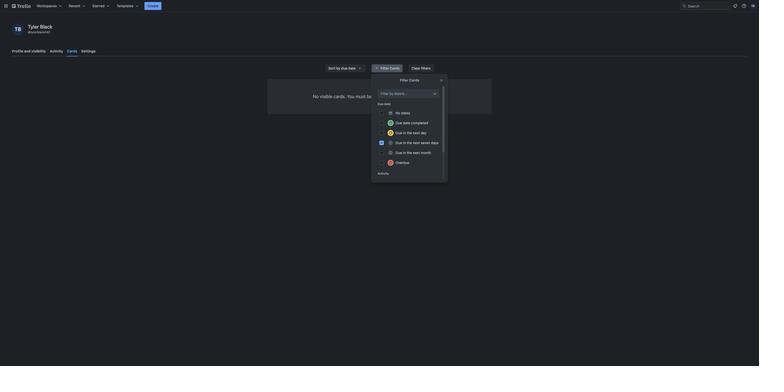 Task type: describe. For each thing, give the bounding box(es) containing it.
1 horizontal spatial filter cards
[[400, 78, 419, 82]]

1 vertical spatial filter
[[400, 78, 408, 82]]

due date completed
[[396, 121, 428, 125]]

date for due date completed
[[403, 121, 410, 125]]

visible
[[320, 94, 332, 99]]

due for due date
[[378, 102, 383, 106]]

Search field
[[686, 2, 730, 10]]

back to home image
[[12, 2, 31, 10]]

it
[[412, 94, 415, 99]]

dates
[[401, 111, 410, 115]]

due for due date completed
[[396, 121, 402, 125]]

settings
[[81, 49, 96, 53]]

board...
[[395, 92, 407, 96]]

due
[[341, 66, 347, 71]]

recent button
[[66, 2, 88, 10]]

sort by due date button
[[325, 65, 366, 72]]

no visible cards. you must be added to a card for it to appear here.
[[313, 94, 446, 99]]

the for seven
[[407, 141, 412, 145]]

a
[[392, 94, 394, 99]]

profile and visibility
[[12, 49, 46, 53]]

visibility
[[31, 49, 46, 53]]

day
[[421, 131, 427, 135]]

workspaces button
[[34, 2, 65, 10]]

workspaces
[[37, 4, 57, 8]]

open information menu image
[[742, 3, 747, 8]]

profile
[[12, 49, 23, 53]]

for
[[405, 94, 411, 99]]

0 horizontal spatial cards
[[67, 49, 77, 53]]

close popover image
[[439, 78, 443, 82]]

settings link
[[81, 47, 96, 56]]

clear
[[412, 66, 420, 71]]

2 horizontal spatial cards
[[409, 78, 419, 82]]

black
[[40, 24, 52, 30]]

templates button
[[114, 2, 142, 10]]

due for due in the next seven days
[[396, 141, 402, 145]]

@
[[28, 30, 31, 34]]

tylerblack440
[[31, 30, 50, 34]]

cards link
[[67, 47, 77, 57]]

due in the next seven days
[[396, 141, 439, 145]]

due in the next month
[[396, 151, 431, 155]]

2 vertical spatial filter
[[381, 92, 389, 96]]

completed
[[411, 121, 428, 125]]

activity link
[[50, 47, 63, 56]]

appear
[[421, 94, 435, 99]]

filter cards inside button
[[381, 66, 400, 71]]

overdue
[[396, 161, 409, 165]]



Task type: locate. For each thing, give the bounding box(es) containing it.
the up overdue
[[407, 151, 412, 155]]

no for no dates
[[396, 111, 400, 115]]

seven
[[421, 141, 430, 145]]

1 horizontal spatial to
[[416, 94, 420, 99]]

1 vertical spatial next
[[413, 141, 420, 145]]

sort by due date
[[328, 66, 356, 71]]

2 vertical spatial cards
[[409, 78, 419, 82]]

3 the from the top
[[407, 151, 412, 155]]

the for month
[[407, 151, 412, 155]]

no for no visible cards. you must be added to a card for it to appear here.
[[313, 94, 319, 99]]

profile and visibility link
[[12, 47, 46, 56]]

0 vertical spatial filter
[[381, 66, 389, 71]]

clear filters
[[412, 66, 431, 71]]

due down due in the next day
[[396, 141, 402, 145]]

0 vertical spatial filter cards
[[381, 66, 400, 71]]

no left dates
[[396, 111, 400, 115]]

date
[[348, 66, 356, 71], [384, 102, 391, 106], [403, 121, 410, 125]]

by left card
[[390, 92, 394, 96]]

0 horizontal spatial filter cards
[[381, 66, 400, 71]]

cards down clear
[[409, 78, 419, 82]]

by left due
[[336, 66, 340, 71]]

cards left clear
[[390, 66, 400, 71]]

due for due in the next month
[[396, 151, 402, 155]]

due
[[378, 102, 383, 106], [396, 121, 402, 125], [396, 131, 402, 135], [396, 141, 402, 145], [396, 151, 402, 155]]

due up overdue
[[396, 151, 402, 155]]

next for seven
[[413, 141, 420, 145]]

recent
[[69, 4, 80, 8]]

sort
[[328, 66, 335, 71]]

clear filters button
[[409, 65, 434, 72]]

1 in from the top
[[403, 131, 406, 135]]

0 horizontal spatial no
[[313, 94, 319, 99]]

1 horizontal spatial date
[[384, 102, 391, 106]]

2 vertical spatial in
[[403, 151, 406, 155]]

0 vertical spatial date
[[348, 66, 356, 71]]

next for day
[[413, 131, 420, 135]]

no dates
[[396, 111, 410, 115]]

starred
[[92, 4, 105, 8]]

0 notifications image
[[732, 3, 738, 9]]

cards
[[67, 49, 77, 53], [390, 66, 400, 71], [409, 78, 419, 82]]

2 horizontal spatial date
[[403, 121, 410, 125]]

0 vertical spatial cards
[[67, 49, 77, 53]]

filter by board...
[[381, 92, 407, 96]]

date for due date
[[384, 102, 391, 106]]

0 vertical spatial no
[[313, 94, 319, 99]]

1 horizontal spatial no
[[396, 111, 400, 115]]

tyler black (tylerblack440) image
[[12, 23, 24, 35]]

must
[[356, 94, 366, 99]]

next for month
[[413, 151, 420, 155]]

2 to from the left
[[416, 94, 420, 99]]

date down "no visible cards. you must be added to a card for it to appear here."
[[384, 102, 391, 106]]

due down "no dates"
[[396, 121, 402, 125]]

0 vertical spatial the
[[407, 131, 412, 135]]

in up overdue
[[403, 151, 406, 155]]

tyler black @ tylerblack440
[[28, 24, 52, 34]]

the for day
[[407, 131, 412, 135]]

and
[[24, 49, 31, 53]]

days
[[431, 141, 439, 145]]

to right it
[[416, 94, 420, 99]]

date down dates
[[403, 121, 410, 125]]

filter inside filter cards button
[[381, 66, 389, 71]]

0 vertical spatial in
[[403, 131, 406, 135]]

date right due
[[348, 66, 356, 71]]

in for due in the next month
[[403, 151, 406, 155]]

tyler
[[28, 24, 39, 30]]

1 vertical spatial activity
[[378, 172, 389, 176]]

in down due in the next day
[[403, 141, 406, 145]]

0 horizontal spatial by
[[336, 66, 340, 71]]

by
[[336, 66, 340, 71], [390, 92, 394, 96]]

cards right activity link
[[67, 49, 77, 53]]

primary element
[[0, 0, 759, 12]]

filter
[[381, 66, 389, 71], [400, 78, 408, 82], [381, 92, 389, 96]]

due down due date completed
[[396, 131, 402, 135]]

no left visible
[[313, 94, 319, 99]]

next left month
[[413, 151, 420, 155]]

1 vertical spatial date
[[384, 102, 391, 106]]

templates
[[117, 4, 134, 8]]

1 the from the top
[[407, 131, 412, 135]]

2 in from the top
[[403, 141, 406, 145]]

1 vertical spatial no
[[396, 111, 400, 115]]

filters
[[421, 66, 431, 71]]

due in the next day
[[396, 131, 427, 135]]

3 next from the top
[[413, 151, 420, 155]]

1 to from the left
[[387, 94, 391, 99]]

no
[[313, 94, 319, 99], [396, 111, 400, 115]]

create
[[147, 4, 158, 8]]

to left "a"
[[387, 94, 391, 99]]

2 next from the top
[[413, 141, 420, 145]]

in for due in the next seven days
[[403, 141, 406, 145]]

1 vertical spatial cards
[[390, 66, 400, 71]]

the
[[407, 131, 412, 135], [407, 141, 412, 145], [407, 151, 412, 155]]

2 vertical spatial the
[[407, 151, 412, 155]]

next
[[413, 131, 420, 135], [413, 141, 420, 145], [413, 151, 420, 155]]

tyler black (tylerblack440) image
[[750, 3, 756, 9]]

card
[[395, 94, 404, 99]]

in for due in the next day
[[403, 131, 406, 135]]

0 horizontal spatial to
[[387, 94, 391, 99]]

in down due date completed
[[403, 131, 406, 135]]

2 vertical spatial next
[[413, 151, 420, 155]]

0 horizontal spatial activity
[[50, 49, 63, 53]]

starred button
[[89, 2, 113, 10]]

to
[[387, 94, 391, 99], [416, 94, 420, 99]]

2 the from the top
[[407, 141, 412, 145]]

create button
[[144, 2, 161, 10]]

you
[[347, 94, 355, 99]]

1 horizontal spatial by
[[390, 92, 394, 96]]

0 vertical spatial next
[[413, 131, 420, 135]]

1 horizontal spatial activity
[[378, 172, 389, 176]]

1 next from the top
[[413, 131, 420, 135]]

cards.
[[334, 94, 346, 99]]

by for sort
[[336, 66, 340, 71]]

next left seven
[[413, 141, 420, 145]]

in
[[403, 131, 406, 135], [403, 141, 406, 145], [403, 151, 406, 155]]

the down due date completed
[[407, 131, 412, 135]]

date inside popup button
[[348, 66, 356, 71]]

by for filter
[[390, 92, 394, 96]]

filter cards button
[[372, 65, 403, 72]]

search image
[[682, 4, 686, 8]]

next left day
[[413, 131, 420, 135]]

1 vertical spatial by
[[390, 92, 394, 96]]

0 horizontal spatial date
[[348, 66, 356, 71]]

be
[[367, 94, 372, 99]]

0 vertical spatial by
[[336, 66, 340, 71]]

0 vertical spatial activity
[[50, 49, 63, 53]]

2 vertical spatial date
[[403, 121, 410, 125]]

3 in from the top
[[403, 151, 406, 155]]

by inside popup button
[[336, 66, 340, 71]]

1 vertical spatial the
[[407, 141, 412, 145]]

month
[[421, 151, 431, 155]]

1 horizontal spatial cards
[[390, 66, 400, 71]]

added
[[373, 94, 386, 99]]

filter cards
[[381, 66, 400, 71], [400, 78, 419, 82]]

due down "no visible cards. you must be added to a card for it to appear here."
[[378, 102, 383, 106]]

the down due in the next day
[[407, 141, 412, 145]]

here.
[[436, 94, 446, 99]]

activity
[[50, 49, 63, 53], [378, 172, 389, 176]]

due for due in the next day
[[396, 131, 402, 135]]

1 vertical spatial filter cards
[[400, 78, 419, 82]]

1 vertical spatial in
[[403, 141, 406, 145]]

due date
[[378, 102, 391, 106]]

cards inside button
[[390, 66, 400, 71]]



Task type: vqa. For each thing, say whether or not it's contained in the screenshot.
topmost next
yes



